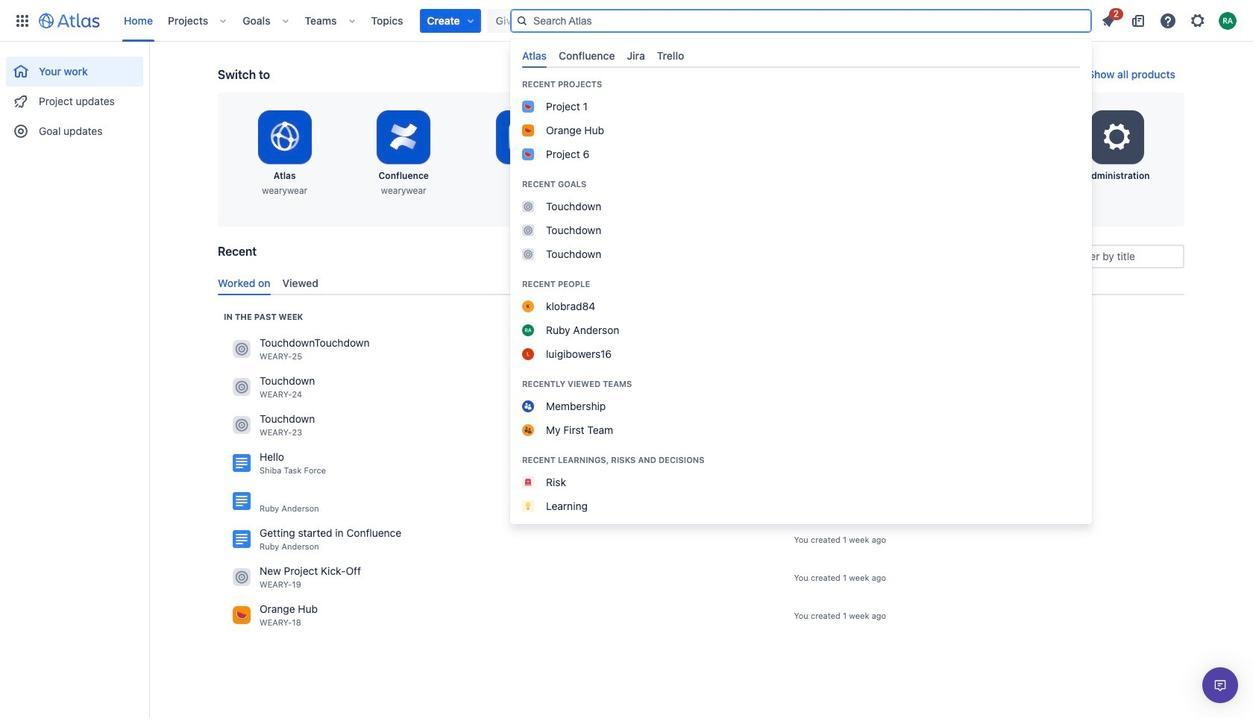 Task type: describe. For each thing, give the bounding box(es) containing it.
0 vertical spatial tab list
[[516, 43, 1086, 68]]

2 tab from the left
[[553, 43, 621, 68]]

confluence image
[[233, 493, 251, 511]]

2 townsquare image from the top
[[233, 607, 251, 625]]

search image
[[516, 15, 528, 26]]

2 confluence image from the top
[[233, 531, 251, 549]]

1 townsquare image from the top
[[233, 340, 251, 358]]

help image
[[1159, 12, 1177, 29]]

settings image
[[1189, 12, 1207, 29]]

top element
[[9, 0, 943, 41]]

3 tab from the left
[[621, 43, 651, 68]]

1 townsquare image from the top
[[233, 378, 251, 396]]

switch to... image
[[13, 12, 31, 29]]

open intercom messenger image
[[1211, 677, 1229, 695]]

1 tab from the left
[[516, 43, 553, 68]]

3 townsquare image from the top
[[233, 569, 251, 587]]

settings image
[[1100, 119, 1136, 155]]



Task type: vqa. For each thing, say whether or not it's contained in the screenshot.
Search field on the right top of the page
no



Task type: locate. For each thing, give the bounding box(es) containing it.
confluence image down confluence image at bottom left
[[233, 531, 251, 549]]

4 tab from the left
[[651, 43, 690, 68]]

notifications image
[[1100, 12, 1117, 29]]

Search Atlas field
[[510, 9, 1092, 32]]

2 vertical spatial townsquare image
[[233, 569, 251, 587]]

heading
[[224, 311, 303, 323]]

group
[[6, 42, 143, 151]]

banner
[[0, 0, 1253, 524]]

0 vertical spatial townsquare image
[[233, 340, 251, 358]]

1 vertical spatial townsquare image
[[233, 607, 251, 625]]

account image
[[1219, 12, 1237, 29]]

confluence image up confluence image at bottom left
[[233, 455, 251, 472]]

Filter by title field
[[1053, 246, 1183, 267]]

1 vertical spatial townsquare image
[[233, 417, 251, 434]]

townsquare image
[[233, 340, 251, 358], [233, 607, 251, 625]]

None search field
[[510, 9, 1092, 32]]

townsquare image
[[233, 378, 251, 396], [233, 417, 251, 434], [233, 569, 251, 587]]

tab
[[516, 43, 553, 68], [553, 43, 621, 68], [621, 43, 651, 68], [651, 43, 690, 68]]

1 confluence image from the top
[[233, 455, 251, 472]]

1 vertical spatial tab list
[[212, 271, 1191, 295]]

confluence image
[[233, 455, 251, 472], [233, 531, 251, 549]]

1 vertical spatial confluence image
[[233, 531, 251, 549]]

0 vertical spatial townsquare image
[[233, 378, 251, 396]]

tab list
[[516, 43, 1086, 68], [212, 271, 1191, 295]]

0 vertical spatial confluence image
[[233, 455, 251, 472]]

2 townsquare image from the top
[[233, 417, 251, 434]]



